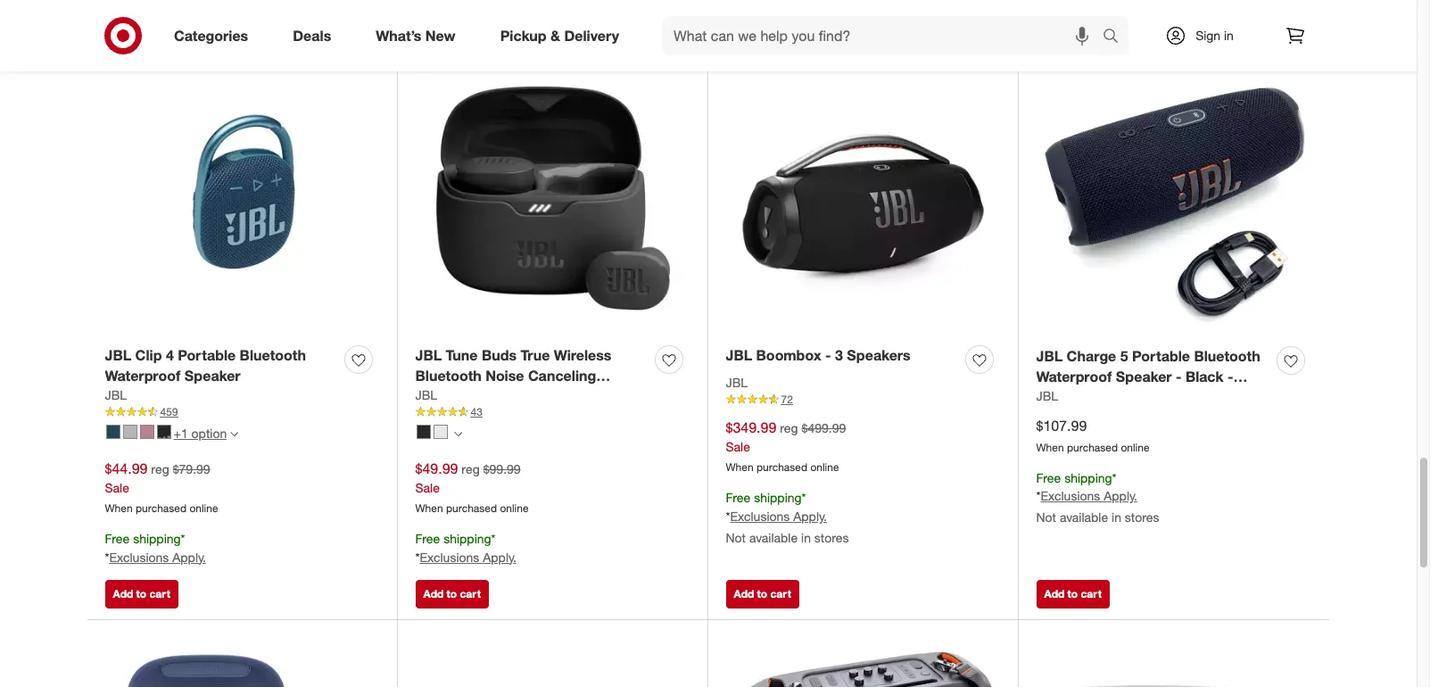 Task type: vqa. For each thing, say whether or not it's contained in the screenshot.
Target Circle link
no



Task type: locate. For each thing, give the bounding box(es) containing it.
43
[[471, 405, 483, 418]]

online inside $49.99 reg $99.99 sale when purchased online
[[500, 501, 529, 515]]

+1 option button
[[98, 419, 247, 448]]

$349.99 reg $499.99 sale when purchased online
[[726, 419, 846, 474]]

speaker down "5"
[[1116, 368, 1172, 386]]

shipping down $349.99 reg $499.99 sale when purchased online
[[754, 490, 802, 505]]

when inside $49.99 reg $99.99 sale when purchased online
[[415, 501, 443, 515]]

jbl left tune
[[415, 346, 442, 364]]

2 horizontal spatial stores
[[1125, 510, 1160, 525]]

1 vertical spatial in
[[1112, 510, 1122, 525]]

not
[[1036, 510, 1057, 525], [726, 530, 746, 545]]

1 horizontal spatial speaker
[[1116, 368, 1172, 386]]

free for jbl charge 5 portable bluetooth waterproof speaker - black - target certified refurbished
[[1036, 470, 1061, 485]]

when for jbl clip 4 portable bluetooth waterproof speaker
[[105, 501, 133, 515]]

jbl link up $349.99
[[726, 374, 748, 392]]

free shipping * * exclusions apply. not available in stores down $107.99 when purchased online
[[1036, 470, 1160, 525]]

clip
[[135, 346, 162, 364]]

check
[[1044, 10, 1075, 23]]

jbl left clip
[[105, 346, 131, 364]]

exclusions down $44.99 reg $79.99 sale when purchased online
[[109, 549, 169, 564]]

jbl inside jbl tune buds true wireless bluetooth noise canceling earbuds
[[415, 346, 442, 364]]

jbl up target
[[1036, 347, 1063, 365]]

available
[[1060, 510, 1108, 525], [749, 530, 798, 545]]

2 horizontal spatial reg
[[780, 421, 798, 436]]

- left the 3
[[825, 346, 831, 364]]

speaker for 4
[[185, 367, 241, 385]]

- up refurbished on the right of page
[[1176, 368, 1182, 386]]

0 horizontal spatial free shipping * * exclusions apply. not available in stores
[[726, 490, 849, 545]]

waterproof inside jbl charge 5 portable bluetooth waterproof speaker - black - target certified refurbished
[[1036, 368, 1112, 386]]

jbl charge 5 portable bluetooth waterproof speaker - black - target certified refurbished
[[1036, 347, 1261, 406]]

reg inside $44.99 reg $79.99 sale when purchased online
[[151, 461, 169, 477]]

available for jbl charge 5 portable bluetooth waterproof speaker - black - target certified refurbished
[[1060, 510, 1108, 525]]

sale
[[726, 439, 750, 454], [105, 480, 129, 495], [415, 480, 440, 495]]

$349.99
[[726, 419, 777, 437]]

1 horizontal spatial not
[[1036, 510, 1057, 525]]

add
[[113, 10, 133, 23], [734, 10, 754, 23], [113, 587, 133, 601], [423, 587, 444, 601], [734, 587, 754, 601], [1044, 587, 1065, 601]]

jbl endurance race true wireless waterproof active sport earbuds (black) image
[[1036, 638, 1312, 687], [1036, 638, 1312, 687]]

exclusions apply. link down $349.99 reg $499.99 sale when purchased online
[[730, 509, 827, 524]]

reg down 72
[[780, 421, 798, 436]]

exclusions down $107.99 when purchased online
[[1041, 489, 1101, 504]]

purchased inside $44.99 reg $79.99 sale when purchased online
[[136, 501, 187, 515]]

jbl inside jbl clip 4 portable bluetooth waterproof speaker
[[105, 346, 131, 364]]

shipping down $44.99 reg $79.99 sale when purchased online
[[133, 531, 181, 546]]

in
[[1224, 28, 1234, 43], [1112, 510, 1122, 525], [801, 530, 811, 545]]

0 vertical spatial available
[[1060, 510, 1108, 525]]

exclusions apply. link
[[1041, 489, 1138, 504], [730, 509, 827, 524], [109, 549, 206, 564], [420, 549, 516, 564]]

free for jbl tune buds true wireless bluetooth noise canceling earbuds
[[415, 531, 440, 546]]

apply. for jbl boombox - 3 speakers
[[793, 509, 827, 524]]

0 horizontal spatial portable
[[178, 346, 236, 364]]

online down $79.99 at the left
[[190, 501, 218, 515]]

waterproof inside jbl clip 4 portable bluetooth waterproof speaker
[[105, 367, 181, 385]]

online inside $349.99 reg $499.99 sale when purchased online
[[811, 461, 839, 474]]

$499.99
[[802, 421, 846, 436]]

1 vertical spatial stores
[[1125, 510, 1160, 525]]

deals link
[[278, 16, 354, 55]]

shipping down $49.99 reg $99.99 sale when purchased online
[[444, 531, 491, 546]]

shipping for jbl clip 4 portable bluetooth waterproof speaker
[[133, 531, 181, 546]]

$99.99
[[483, 461, 521, 477]]

reg inside $49.99 reg $99.99 sale when purchased online
[[462, 461, 480, 477]]

exclusions
[[1041, 489, 1101, 504], [730, 509, 790, 524], [109, 549, 169, 564], [420, 549, 479, 564]]

sale down $349.99
[[726, 439, 750, 454]]

1 horizontal spatial free shipping * * exclusions apply. not available in stores
[[1036, 470, 1160, 525]]

reg left $99.99
[[462, 461, 480, 477]]

$107.99
[[1036, 417, 1087, 435]]

- right "black"
[[1228, 368, 1234, 386]]

jbl link
[[726, 374, 748, 392], [105, 386, 127, 404], [415, 386, 437, 404], [1036, 387, 1058, 405]]

jbl link up blue image
[[105, 386, 127, 404]]

stores for jbl charge 5 portable bluetooth waterproof speaker - black - target certified refurbished
[[1125, 510, 1160, 525]]

all colors image
[[454, 431, 462, 439]]

1 horizontal spatial reg
[[462, 461, 480, 477]]

purchased down $107.99
[[1067, 441, 1118, 454]]

free down $49.99 reg $99.99 sale when purchased online
[[415, 531, 440, 546]]

459
[[160, 405, 178, 418]]

jbl charge 5 portable bluetooth waterproof speaker - black - target certified refurbished image
[[1036, 60, 1312, 336], [1036, 60, 1312, 336]]

0 horizontal spatial speaker
[[185, 367, 241, 385]]

add for jbl charge 5 portable bluetooth waterproof speaker - black - target certified refurbished
[[1044, 587, 1065, 601]]

$44.99
[[105, 460, 148, 477]]

reg for $349.99
[[780, 421, 798, 436]]

purchased down $79.99 at the left
[[136, 501, 187, 515]]

jbl link for jbl charge 5 portable bluetooth waterproof speaker - black - target certified refurbished
[[1036, 387, 1058, 405]]

&
[[551, 26, 560, 44]]

add to cart for jbl charge 5 portable bluetooth waterproof speaker - black - target certified refurbished
[[1044, 587, 1102, 601]]

1 horizontal spatial portable
[[1132, 347, 1190, 365]]

apply. down $349.99 reg $499.99 sale when purchased online
[[793, 509, 827, 524]]

jbl left boombox
[[726, 346, 752, 364]]

speaker
[[185, 367, 241, 385], [1116, 368, 1172, 386]]

refurbished
[[1146, 388, 1228, 406]]

apply.
[[1104, 489, 1138, 504], [793, 509, 827, 524], [172, 549, 206, 564], [483, 549, 516, 564]]

when down $349.99
[[726, 461, 754, 474]]

reg for $49.99
[[462, 461, 480, 477]]

online inside $44.99 reg $79.99 sale when purchased online
[[190, 501, 218, 515]]

cart for jbl clip 4 portable bluetooth waterproof speaker
[[149, 587, 170, 601]]

when for jbl tune buds true wireless bluetooth noise canceling earbuds
[[415, 501, 443, 515]]

sale down $44.99
[[105, 480, 129, 495]]

bluetooth inside jbl charge 5 portable bluetooth waterproof speaker - black - target certified refurbished
[[1194, 347, 1261, 365]]

jbl clip 4 portable bluetooth waterproof speaker image
[[105, 60, 380, 335], [105, 60, 380, 335]]

online for jbl boombox - 3 speakers
[[811, 461, 839, 474]]

1 horizontal spatial sale
[[415, 480, 440, 495]]

free shipping * * exclusions apply. for $49.99
[[415, 531, 516, 564]]

exclusions for jbl charge 5 portable bluetooth waterproof speaker - black - target certified refurbished
[[1041, 489, 1101, 504]]

2 horizontal spatial in
[[1224, 28, 1234, 43]]

0 horizontal spatial -
[[825, 346, 831, 364]]

bluetooth
[[240, 346, 306, 364], [1194, 347, 1261, 365], [415, 367, 482, 385]]

not for jbl charge 5 portable bluetooth waterproof speaker - black - target certified refurbished
[[1036, 510, 1057, 525]]

stores inside the check stores button
[[1078, 10, 1108, 23]]

apply. down $107.99 when purchased online
[[1104, 489, 1138, 504]]

1 vertical spatial available
[[749, 530, 798, 545]]

speaker inside jbl charge 5 portable bluetooth waterproof speaker - black - target certified refurbished
[[1116, 368, 1172, 386]]

bluetooth inside jbl clip 4 portable bluetooth waterproof speaker
[[240, 346, 306, 364]]

43 link
[[415, 404, 690, 420]]

add to cart for jbl clip 4 portable bluetooth waterproof speaker
[[113, 587, 170, 601]]

2 vertical spatial in
[[801, 530, 811, 545]]

add to cart button for jbl tune buds true wireless bluetooth noise canceling earbuds
[[415, 580, 489, 609]]

exclusions down $49.99 reg $99.99 sale when purchased online
[[420, 549, 479, 564]]

black
[[1186, 368, 1224, 386]]

what's new link
[[361, 16, 478, 55]]

add to cart button for jbl clip 4 portable bluetooth waterproof speaker
[[105, 580, 178, 609]]

online down $499.99
[[811, 461, 839, 474]]

delivery
[[564, 26, 619, 44]]

jbl inside jbl charge 5 portable bluetooth waterproof speaker - black - target certified refurbished
[[1036, 347, 1063, 365]]

jbl tune buds true wireless bluetooth noise canceling earbuds image
[[415, 60, 690, 335], [415, 60, 690, 335]]

1 horizontal spatial bluetooth
[[415, 367, 482, 385]]

bluetooth up 459 link
[[240, 346, 306, 364]]

portable for 5
[[1132, 347, 1190, 365]]

free shipping * * exclusions apply.
[[105, 531, 206, 564], [415, 531, 516, 564]]

waterproof for clip
[[105, 367, 181, 385]]

reg left $79.99 at the left
[[151, 461, 169, 477]]

when inside $44.99 reg $79.99 sale when purchased online
[[105, 501, 133, 515]]

free shipping * * exclusions apply. down $44.99 reg $79.99 sale when purchased online
[[105, 531, 206, 564]]

jbl party box on the go bluetooth speaker - target certified refurbished image
[[726, 638, 1001, 687], [726, 638, 1001, 687]]

waterproof up target
[[1036, 368, 1112, 386]]

reg for $44.99
[[151, 461, 169, 477]]

sale inside $49.99 reg $99.99 sale when purchased online
[[415, 480, 440, 495]]

0 vertical spatial stores
[[1078, 10, 1108, 23]]

when inside $349.99 reg $499.99 sale when purchased online
[[726, 461, 754, 474]]

purchased
[[1067, 441, 1118, 454], [757, 461, 808, 474], [136, 501, 187, 515], [446, 501, 497, 515]]

blue image
[[106, 424, 120, 439]]

purchased inside $107.99 when purchased online
[[1067, 441, 1118, 454]]

1 horizontal spatial waterproof
[[1036, 368, 1112, 386]]

stores
[[1078, 10, 1108, 23], [1125, 510, 1160, 525], [815, 530, 849, 545]]

0 horizontal spatial sale
[[105, 480, 129, 495]]

when
[[1036, 441, 1064, 454], [726, 461, 754, 474], [105, 501, 133, 515], [415, 501, 443, 515]]

free down $349.99 reg $499.99 sale when purchased online
[[726, 490, 751, 505]]

0 horizontal spatial in
[[801, 530, 811, 545]]

waterproof down clip
[[105, 367, 181, 385]]

0 horizontal spatial waterproof
[[105, 367, 181, 385]]

1 horizontal spatial available
[[1060, 510, 1108, 525]]

shipping for jbl charge 5 portable bluetooth waterproof speaker - black - target certified refurbished
[[1065, 470, 1112, 485]]

add to cart
[[113, 10, 170, 23], [734, 10, 791, 23], [113, 587, 170, 601], [423, 587, 481, 601], [734, 587, 791, 601], [1044, 587, 1102, 601]]

portable right 4
[[178, 346, 236, 364]]

speaker up 459 link
[[185, 367, 241, 385]]

when down $107.99
[[1036, 441, 1064, 454]]

portable
[[178, 346, 236, 364], [1132, 347, 1190, 365]]

reg inside $349.99 reg $499.99 sale when purchased online
[[780, 421, 798, 436]]

reg
[[780, 421, 798, 436], [151, 461, 169, 477], [462, 461, 480, 477]]

certified
[[1083, 388, 1142, 406]]

exclusions apply. link down $49.99 reg $99.99 sale when purchased online
[[420, 549, 516, 564]]

1 horizontal spatial in
[[1112, 510, 1122, 525]]

speaker inside jbl clip 4 portable bluetooth waterproof speaker
[[185, 367, 241, 385]]

free shipping * * exclusions apply. down $49.99 reg $99.99 sale when purchased online
[[415, 531, 516, 564]]

+1 option
[[174, 426, 227, 441]]

tune
[[446, 346, 478, 364]]

72
[[781, 393, 793, 406]]

free shipping * * exclusions apply. not available in stores down $349.99 reg $499.99 sale when purchased online
[[726, 490, 849, 545]]

jbl clip 4 portable bluetooth waterproof speaker link
[[105, 346, 338, 386]]

purchased down $99.99
[[446, 501, 497, 515]]

0 horizontal spatial reg
[[151, 461, 169, 477]]

free
[[1036, 470, 1061, 485], [726, 490, 751, 505], [105, 531, 130, 546], [415, 531, 440, 546]]

0 horizontal spatial available
[[749, 530, 798, 545]]

online down 'certified'
[[1121, 441, 1150, 454]]

1 horizontal spatial stores
[[1078, 10, 1108, 23]]

apply. down $44.99 reg $79.99 sale when purchased online
[[172, 549, 206, 564]]

cart for jbl tune buds true wireless bluetooth noise canceling earbuds
[[460, 587, 481, 601]]

0 vertical spatial not
[[1036, 510, 1057, 525]]

free down $107.99
[[1036, 470, 1061, 485]]

apply. for jbl clip 4 portable bluetooth waterproof speaker
[[172, 549, 206, 564]]

2 horizontal spatial bluetooth
[[1194, 347, 1261, 365]]

purchased inside $49.99 reg $99.99 sale when purchased online
[[446, 501, 497, 515]]

jbl link up $107.99
[[1036, 387, 1058, 405]]

purchased down $349.99
[[757, 461, 808, 474]]

jbl link for jbl tune buds true wireless bluetooth noise canceling earbuds
[[415, 386, 437, 404]]

wireless
[[554, 346, 612, 364]]

in for jbl boombox - 3 speakers
[[801, 530, 811, 545]]

jbl link up black icon
[[415, 386, 437, 404]]

noise
[[486, 367, 524, 385]]

2 vertical spatial stores
[[815, 530, 849, 545]]

exclusions apply. link down $107.99 when purchased online
[[1041, 489, 1138, 504]]

waterproof for charge
[[1036, 368, 1112, 386]]

sale for $44.99
[[105, 480, 129, 495]]

bluetooth for jbl clip 4 portable bluetooth waterproof speaker
[[240, 346, 306, 364]]

exclusions down $349.99 reg $499.99 sale when purchased online
[[730, 509, 790, 524]]

when inside $107.99 when purchased online
[[1036, 441, 1064, 454]]

portable inside jbl charge 5 portable bluetooth waterproof speaker - black - target certified refurbished
[[1132, 347, 1190, 365]]

black image
[[416, 424, 431, 439]]

jbl
[[105, 346, 131, 364], [415, 346, 442, 364], [726, 346, 752, 364], [1036, 347, 1063, 365], [726, 375, 748, 390], [105, 387, 127, 402], [415, 387, 437, 402], [1036, 388, 1058, 403]]

portable inside jbl clip 4 portable bluetooth waterproof speaker
[[178, 346, 236, 364]]

jbl boombox - 3 speakers
[[726, 346, 911, 364]]

portable right "5"
[[1132, 347, 1190, 365]]

online down $99.99
[[500, 501, 529, 515]]

jbl live pro 2 true wireless noise cancelling earbuds (blue) image
[[105, 638, 380, 687], [105, 638, 380, 687]]

to for jbl tune buds true wireless bluetooth noise canceling earbuds
[[447, 587, 457, 601]]

2 horizontal spatial sale
[[726, 439, 750, 454]]

-
[[825, 346, 831, 364], [1176, 368, 1182, 386], [1228, 368, 1234, 386]]

0 horizontal spatial bluetooth
[[240, 346, 306, 364]]

2 free shipping * * exclusions apply. from the left
[[415, 531, 516, 564]]

sale down $49.99
[[415, 480, 440, 495]]

when down $49.99
[[415, 501, 443, 515]]

sale inside $349.99 reg $499.99 sale when purchased online
[[726, 439, 750, 454]]

sign in
[[1196, 28, 1234, 43]]

purchased for jbl clip 4 portable bluetooth waterproof speaker
[[136, 501, 187, 515]]

apply. down $49.99 reg $99.99 sale when purchased online
[[483, 549, 516, 564]]

pickup
[[500, 26, 547, 44]]

0 horizontal spatial not
[[726, 530, 746, 545]]

sale inside $44.99 reg $79.99 sale when purchased online
[[105, 480, 129, 495]]

online for jbl tune buds true wireless bluetooth noise canceling earbuds
[[500, 501, 529, 515]]

bluetooth up "black"
[[1194, 347, 1261, 365]]

add for jbl tune buds true wireless bluetooth noise canceling earbuds
[[423, 587, 444, 601]]

purchased inside $349.99 reg $499.99 sale when purchased online
[[757, 461, 808, 474]]

sign
[[1196, 28, 1221, 43]]

1 free shipping * * exclusions apply. from the left
[[105, 531, 206, 564]]

1 vertical spatial not
[[726, 530, 746, 545]]

3
[[835, 346, 843, 364]]

add to cart button
[[105, 3, 178, 31], [726, 3, 799, 31], [105, 580, 178, 609], [415, 580, 489, 609], [726, 580, 799, 609], [1036, 580, 1110, 609]]

free shipping * * exclusions apply. not available in stores
[[1036, 470, 1160, 525], [726, 490, 849, 545]]

when down $44.99
[[105, 501, 133, 515]]

to
[[136, 10, 146, 23], [757, 10, 768, 23], [136, 587, 146, 601], [447, 587, 457, 601], [757, 587, 768, 601], [1068, 587, 1078, 601]]

jbl clip 4 portable bluetooth waterproof speaker
[[105, 346, 306, 385]]

online inside $107.99 when purchased online
[[1121, 441, 1150, 454]]

waterproof
[[105, 367, 181, 385], [1036, 368, 1112, 386]]

online
[[1121, 441, 1150, 454], [811, 461, 839, 474], [190, 501, 218, 515], [500, 501, 529, 515]]

all colors + 1 more colors image
[[230, 431, 238, 439]]

cart
[[149, 10, 170, 23], [770, 10, 791, 23], [149, 587, 170, 601], [460, 587, 481, 601], [770, 587, 791, 601], [1081, 587, 1102, 601]]

bluetooth up earbuds
[[415, 367, 482, 385]]

+1
[[174, 426, 188, 441]]

add to cart for jbl tune buds true wireless bluetooth noise canceling earbuds
[[423, 587, 481, 601]]

shipping down $107.99 when purchased online
[[1065, 470, 1112, 485]]

0 horizontal spatial stores
[[815, 530, 849, 545]]

459 link
[[105, 404, 380, 420]]

shipping
[[1065, 470, 1112, 485], [754, 490, 802, 505], [133, 531, 181, 546], [444, 531, 491, 546]]

online for jbl clip 4 portable bluetooth waterproof speaker
[[190, 501, 218, 515]]

jbl boombox - 3 speakers image
[[726, 60, 1001, 335], [726, 60, 1001, 335]]

free down $44.99 reg $79.99 sale when purchased online
[[105, 531, 130, 546]]

*
[[1112, 470, 1117, 485], [1036, 489, 1041, 504], [802, 490, 806, 505], [726, 509, 730, 524], [181, 531, 185, 546], [491, 531, 496, 546], [105, 549, 109, 564], [415, 549, 420, 564]]

stores for jbl boombox - 3 speakers
[[815, 530, 849, 545]]

1 horizontal spatial free shipping * * exclusions apply.
[[415, 531, 516, 564]]

free shipping * * exclusions apply. for $44.99
[[105, 531, 206, 564]]

0 horizontal spatial free shipping * * exclusions apply.
[[105, 531, 206, 564]]



Task type: describe. For each thing, give the bounding box(es) containing it.
check stores button
[[1036, 3, 1116, 31]]

$44.99 reg $79.99 sale when purchased online
[[105, 460, 218, 515]]

shipping for jbl boombox - 3 speakers
[[754, 490, 802, 505]]

earbuds
[[415, 387, 472, 405]]

canceling
[[528, 367, 596, 385]]

new
[[426, 26, 456, 44]]

what's new
[[376, 26, 456, 44]]

add for jbl clip 4 portable bluetooth waterproof speaker
[[113, 587, 133, 601]]

gray image
[[123, 424, 137, 439]]

search
[[1095, 28, 1138, 46]]

apply. for jbl tune buds true wireless bluetooth noise canceling earbuds
[[483, 549, 516, 564]]

add for jbl boombox - 3 speakers
[[734, 587, 754, 601]]

jbl up blue image
[[105, 387, 127, 402]]

to for jbl charge 5 portable bluetooth waterproof speaker - black - target certified refurbished
[[1068, 587, 1078, 601]]

sale for $49.99
[[415, 480, 440, 495]]

free for jbl clip 4 portable bluetooth waterproof speaker
[[105, 531, 130, 546]]

sign in link
[[1150, 16, 1262, 55]]

to for jbl boombox - 3 speakers
[[757, 587, 768, 601]]

exclusions for jbl boombox - 3 speakers
[[730, 509, 790, 524]]

jbl tune buds true wireless bluetooth noise canceling earbuds link
[[415, 346, 648, 405]]

jbl inside "link"
[[726, 346, 752, 364]]

free shipping * * exclusions apply. not available in stores for jbl charge 5 portable bluetooth waterproof speaker - black - target certified refurbished
[[1036, 470, 1160, 525]]

to for jbl clip 4 portable bluetooth waterproof speaker
[[136, 587, 146, 601]]

jbl charge 5 portable bluetooth waterproof speaker - black - target certified refurbished link
[[1036, 346, 1270, 406]]

search button
[[1095, 16, 1138, 59]]

deals
[[293, 26, 331, 44]]

0 vertical spatial in
[[1224, 28, 1234, 43]]

add to cart button for jbl boombox - 3 speakers
[[726, 580, 799, 609]]

jbl boombox - 3 speakers link
[[726, 346, 911, 366]]

jbl link for jbl clip 4 portable bluetooth waterproof speaker
[[105, 386, 127, 404]]

pink image
[[140, 424, 154, 439]]

$49.99
[[415, 460, 458, 477]]

jbl up $349.99
[[726, 375, 748, 390]]

72 link
[[726, 392, 1001, 408]]

white image
[[433, 424, 448, 439]]

buds
[[482, 346, 517, 364]]

$49.99 reg $99.99 sale when purchased online
[[415, 460, 529, 515]]

5
[[1121, 347, 1128, 365]]

- inside "link"
[[825, 346, 831, 364]]

jbl up $107.99
[[1036, 388, 1058, 403]]

bluetooth for jbl charge 5 portable bluetooth waterproof speaker - black - target certified refurbished
[[1194, 347, 1261, 365]]

exclusions for jbl clip 4 portable bluetooth waterproof speaker
[[109, 549, 169, 564]]

true
[[521, 346, 550, 364]]

cart for jbl charge 5 portable bluetooth waterproof speaker - black - target certified refurbished
[[1081, 587, 1102, 601]]

check stores
[[1044, 10, 1108, 23]]

pickup & delivery
[[500, 26, 619, 44]]

portable for 4
[[178, 346, 236, 364]]

exclusions for jbl tune buds true wireless bluetooth noise canceling earbuds
[[420, 549, 479, 564]]

all colors + 1 more colors element
[[230, 428, 238, 439]]

bluetooth inside jbl tune buds true wireless bluetooth noise canceling earbuds
[[415, 367, 482, 385]]

$79.99
[[173, 461, 210, 477]]

categories link
[[159, 16, 271, 55]]

in for jbl charge 5 portable bluetooth waterproof speaker - black - target certified refurbished
[[1112, 510, 1122, 525]]

free for jbl boombox - 3 speakers
[[726, 490, 751, 505]]

2 horizontal spatial -
[[1228, 368, 1234, 386]]

jbl tune buds true wireless bluetooth noise canceling earbuds
[[415, 346, 612, 405]]

speakers
[[847, 346, 911, 364]]

available for jbl boombox - 3 speakers
[[749, 530, 798, 545]]

speaker for 5
[[1116, 368, 1172, 386]]

jbl up black icon
[[415, 387, 437, 402]]

what's
[[376, 26, 422, 44]]

option
[[191, 426, 227, 441]]

boombox
[[756, 346, 821, 364]]

4
[[166, 346, 174, 364]]

jbl link for jbl boombox - 3 speakers
[[726, 374, 748, 392]]

apply. for jbl charge 5 portable bluetooth waterproof speaker - black - target certified refurbished
[[1104, 489, 1138, 504]]

1 horizontal spatial -
[[1176, 368, 1182, 386]]

categories
[[174, 26, 248, 44]]

add to cart for jbl boombox - 3 speakers
[[734, 587, 791, 601]]

shipping for jbl tune buds true wireless bluetooth noise canceling earbuds
[[444, 531, 491, 546]]

What can we help you find? suggestions appear below search field
[[663, 16, 1107, 55]]

add to cart button for jbl charge 5 portable bluetooth waterproof speaker - black - target certified refurbished
[[1036, 580, 1110, 609]]

pickup & delivery link
[[485, 16, 642, 55]]

exclusions apply. link down $44.99 reg $79.99 sale when purchased online
[[109, 549, 206, 564]]

$107.99 when purchased online
[[1036, 417, 1150, 454]]

all colors element
[[454, 428, 462, 439]]

not for jbl boombox - 3 speakers
[[726, 530, 746, 545]]

sale for $349.99
[[726, 439, 750, 454]]

target
[[1036, 388, 1079, 406]]

cart for jbl boombox - 3 speakers
[[770, 587, 791, 601]]

purchased for jbl boombox - 3 speakers
[[757, 461, 808, 474]]

charge
[[1067, 347, 1117, 365]]

black image
[[157, 424, 171, 439]]

free shipping * * exclusions apply. not available in stores for jbl boombox - 3 speakers
[[726, 490, 849, 545]]

when for jbl boombox - 3 speakers
[[726, 461, 754, 474]]

purchased for jbl tune buds true wireless bluetooth noise canceling earbuds
[[446, 501, 497, 515]]



